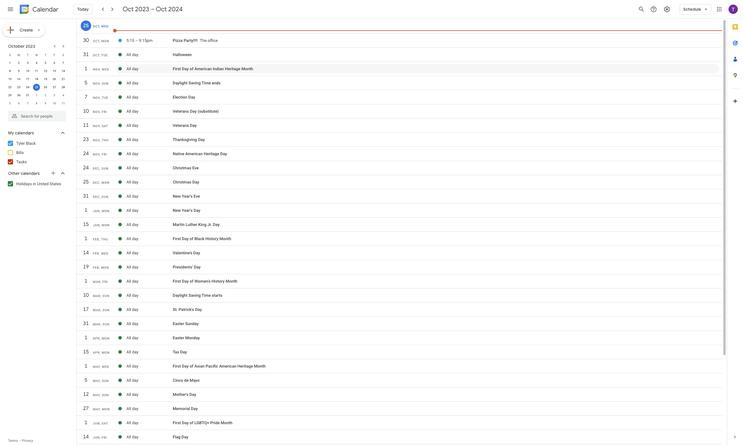 Task type: describe. For each thing, give the bounding box(es) containing it.
dec , sun for 24
[[93, 167, 109, 171]]

feb , thu
[[93, 238, 108, 242]]

2 vertical spatial american
[[219, 365, 237, 369]]

of for black
[[190, 237, 194, 242]]

tax day button
[[173, 350, 187, 355]]

15 element
[[6, 76, 13, 83]]

first day of lgbtq+ pride month
[[173, 421, 233, 426]]

5:15 – 9:15pm cell
[[127, 36, 173, 45]]

day for thanksgiving day
[[132, 138, 139, 142]]

all day for native american heritage day
[[127, 152, 139, 156]]

first day of black history month button
[[173, 237, 231, 242]]

2024
[[168, 5, 183, 13]]

other
[[8, 171, 20, 176]]

19 row
[[77, 262, 723, 276]]

create
[[20, 28, 33, 33]]

, inside the 25 row group
[[99, 25, 100, 28]]

Search for people text field
[[12, 111, 63, 122]]

2 5 row from the top
[[77, 376, 723, 389]]

holidays
[[16, 182, 32, 186]]

dec , mon
[[93, 181, 110, 185]]

1 link for first day of asian pacific american heritage month
[[81, 362, 91, 372]]

, for st. patrick's day
[[101, 309, 102, 313]]

all day for first day of black history month
[[127, 237, 139, 242]]

november 9 element
[[42, 100, 49, 107]]

14 for flag
[[83, 434, 89, 441]]

20 element
[[51, 76, 58, 83]]

2 t from the left
[[45, 53, 46, 57]]

day for first day of women's history month
[[132, 279, 139, 284]]

20
[[53, 78, 56, 81]]

patrick's
[[179, 308, 194, 312]]

2 horizontal spatial –
[[151, 5, 155, 13]]

5:15 – 9:15pm
[[127, 38, 153, 43]]

30 link
[[81, 35, 91, 46]]

0 vertical spatial 7
[[62, 61, 64, 65]]

1 vertical spatial heritage
[[204, 152, 219, 156]]

1 1 row from the top
[[77, 64, 723, 77]]

row containing 15
[[6, 75, 68, 83]]

10 for "10" element
[[26, 70, 29, 73]]

united
[[37, 182, 49, 186]]

1 link for new year's day
[[81, 206, 91, 216]]

oct for oct 2023 – oct 2024
[[123, 5, 134, 13]]

1 link for first day of lgbtq+ pride month
[[81, 418, 91, 429]]

all day for daylight saving time starts
[[127, 294, 139, 298]]

may for 5
[[93, 380, 100, 384]]

christmas day button
[[173, 180, 199, 185]]

first day of women's history month
[[173, 279, 238, 284]]

24 inside row
[[26, 86, 29, 89]]

18 element
[[33, 76, 40, 83]]

martin
[[173, 223, 185, 227]]

1 for first day of black history month
[[84, 236, 87, 242]]

apr for 1
[[93, 337, 100, 341]]

time for 10
[[202, 294, 211, 298]]

de
[[184, 379, 189, 383]]

1 31 row from the top
[[77, 50, 723, 63]]

nov , sun
[[93, 82, 109, 86]]

6 1 row from the top
[[77, 362, 723, 375]]

27 for the 27 link
[[83, 406, 89, 413]]

veterans day
[[173, 123, 197, 128]]

women's
[[195, 279, 211, 284]]

nov for 23
[[93, 139, 100, 142]]

all day for christmas day
[[127, 180, 139, 185]]

party!!!!
[[184, 38, 198, 43]]

election day
[[173, 95, 195, 100]]

valentine's
[[173, 251, 192, 256]]

christmas day
[[173, 180, 199, 185]]

new year's eve
[[173, 194, 200, 199]]

october
[[8, 44, 25, 49]]

feb , wed
[[93, 252, 109, 256]]

17 element
[[24, 76, 31, 83]]

29 element
[[6, 92, 13, 99]]

all for new year's day
[[127, 209, 131, 213]]

create button
[[2, 23, 45, 37]]

0 vertical spatial heritage
[[225, 67, 241, 71]]

3 1 row from the top
[[77, 234, 723, 247]]

25 cell
[[32, 83, 41, 92]]

1 24 row from the top
[[77, 149, 723, 162]]

day for veterans day
[[190, 123, 197, 128]]

0 vertical spatial 4
[[36, 61, 37, 65]]

nov , sat
[[93, 125, 108, 128]]

all day cell for first day of asian pacific american heritage month
[[127, 362, 173, 372]]

1 vertical spatial 3
[[54, 94, 55, 97]]

, for veterans day
[[100, 125, 101, 128]]

25 inside cell
[[35, 86, 38, 89]]

0 horizontal spatial 2
[[18, 61, 20, 65]]

15 link for tax
[[81, 348, 91, 358]]

5:15
[[127, 38, 134, 43]]

schedule button
[[680, 2, 712, 16]]

31 inside row
[[26, 94, 29, 97]]

17 row
[[77, 305, 723, 318]]

tyler black
[[16, 141, 36, 146]]

7 1 row from the top
[[77, 418, 723, 432]]

jan for 15
[[93, 224, 100, 228]]

2 vertical spatial heritage
[[238, 365, 253, 369]]

luther
[[186, 223, 197, 227]]

in
[[33, 182, 36, 186]]

14 inside row
[[62, 70, 65, 73]]

lgbtq+
[[195, 421, 209, 426]]

30 row
[[77, 35, 723, 49]]

flag
[[173, 436, 181, 440]]

1 s from the left
[[9, 53, 11, 57]]

may for 27
[[93, 408, 100, 412]]

terms link
[[8, 440, 18, 444]]

time for 5
[[202, 81, 211, 85]]

eve inside the 24 row
[[193, 166, 199, 171]]

9:15pm
[[139, 38, 153, 43]]

mar , fri
[[93, 281, 108, 284]]

5 1 row from the top
[[77, 333, 723, 347]]

day for memorial day
[[132, 407, 139, 412]]

feb for 1
[[93, 238, 99, 242]]

16 element
[[15, 76, 22, 83]]

all day cell for thanksgiving day
[[127, 135, 173, 145]]

0 vertical spatial 6
[[54, 61, 55, 65]]

flag day
[[173, 436, 188, 440]]

all day cell for first day of lgbtq+ pride month
[[127, 419, 173, 428]]

day for christmas day
[[132, 180, 139, 185]]

1 link for first day of women's history month
[[81, 277, 91, 287]]

, for halloween
[[99, 54, 100, 57]]

mar , sun for 17
[[93, 309, 109, 313]]

asian
[[195, 365, 205, 369]]

the
[[200, 38, 207, 43]]

all for st. patrick's day
[[127, 308, 131, 312]]

row containing 5
[[6, 100, 68, 108]]

all for martin luther king jr. day
[[127, 223, 131, 227]]

w
[[35, 53, 38, 57]]

all day for valentine's day
[[127, 251, 139, 256]]

18
[[35, 78, 38, 81]]

all for presidents' day
[[127, 265, 131, 270]]

, for first day of women's history month
[[101, 281, 102, 284]]

1 14 row from the top
[[77, 248, 723, 261]]

first day of asian pacific american heritage month
[[173, 365, 266, 369]]

all day cell for veterans day (substitute)
[[127, 107, 173, 116]]

row containing 1
[[6, 59, 68, 67]]

2 24 row from the top
[[77, 163, 723, 176]]

ends
[[212, 81, 221, 85]]

1 vertical spatial american
[[186, 152, 203, 156]]

other calendars button
[[1, 169, 72, 178]]

30 element
[[15, 92, 22, 99]]

veterans for 10
[[173, 109, 189, 114]]

november 5 element
[[6, 100, 13, 107]]

1 for first day of american indian heritage month
[[84, 65, 87, 72]]

day for first day of women's history month
[[182, 279, 189, 284]]

1 5 row from the top
[[77, 78, 723, 91]]

m
[[18, 53, 20, 57]]

all day for first day of lgbtq+ pride month
[[127, 421, 139, 426]]

2 31 row from the top
[[77, 191, 723, 205]]

new year's day
[[173, 209, 201, 213]]

nov , wed
[[93, 68, 109, 72]]

1 for first day of lgbtq+ pride month
[[84, 420, 87, 427]]

2 1 row from the top
[[77, 206, 723, 219]]

29
[[8, 94, 12, 97]]

my calendars list
[[1, 139, 72, 167]]

12 element
[[42, 68, 49, 75]]

19 link
[[81, 262, 91, 273]]

, for flag day
[[100, 437, 101, 440]]

schedule
[[684, 7, 702, 12]]

christmas eve button
[[173, 166, 199, 171]]

10 element
[[24, 68, 31, 75]]

new year's eve button
[[173, 194, 200, 199]]

thu for 1
[[101, 238, 108, 242]]

1 horizontal spatial 2
[[45, 94, 46, 97]]

0 horizontal spatial 8
[[9, 70, 11, 73]]

mon for tax day
[[102, 352, 110, 355]]

tasks
[[16, 160, 27, 164]]

eve inside 31 row
[[194, 194, 200, 199]]

mar for 1
[[93, 281, 101, 284]]

native
[[173, 152, 184, 156]]

settings menu image
[[664, 6, 671, 13]]

10 for november 10 element
[[53, 102, 56, 105]]

10 for 10 link corresponding to veterans
[[83, 108, 89, 115]]

terms
[[8, 440, 18, 444]]

day inside 17 row
[[195, 308, 202, 312]]

sun for st. patrick's day
[[103, 309, 109, 313]]

may , mon
[[93, 408, 110, 412]]

my calendars button
[[1, 129, 72, 138]]

all day for veterans day
[[127, 123, 139, 128]]

easter sunday button
[[173, 322, 199, 327]]

all day cell for easter monday
[[127, 334, 173, 343]]

st. patrick's day
[[173, 308, 202, 312]]

3 31 row from the top
[[77, 319, 723, 332]]

oct , mon
[[93, 39, 109, 43]]

presidents'
[[173, 265, 193, 270]]

november 11 element
[[60, 100, 67, 107]]

oct for oct , mon
[[93, 39, 99, 43]]

2 15 row from the top
[[77, 348, 723, 361]]

all day for first day of asian pacific american heritage month
[[127, 365, 139, 369]]

day for halloween
[[132, 52, 139, 57]]

holidays in united states
[[16, 182, 61, 186]]

5 link for daylight
[[81, 78, 91, 88]]

apr , mon for 1
[[93, 337, 110, 341]]

26
[[44, 86, 47, 89]]

bills
[[16, 151, 24, 155]]

7 row
[[77, 92, 723, 105]]

12 link
[[81, 390, 91, 400]]

day for valentine's day
[[193, 251, 200, 256]]

day for native american heritage day
[[132, 152, 139, 156]]

5 up 12 'element'
[[45, 61, 46, 65]]

f
[[54, 53, 55, 57]]

my
[[8, 131, 14, 136]]

2 10 row from the top
[[77, 291, 723, 304]]

thanksgiving day
[[173, 138, 205, 142]]

office
[[208, 38, 218, 43]]

pizza
[[173, 38, 183, 43]]

nov for 10
[[93, 110, 100, 114]]

, inside 30 row
[[99, 39, 100, 43]]

of for lgbtq+
[[190, 421, 194, 426]]

thu for 23
[[102, 139, 109, 142]]

all day for martin luther king jr. day
[[127, 223, 139, 227]]

sunday
[[185, 322, 199, 327]]

all for halloween
[[127, 52, 131, 57]]

pizza party!!!! button
[[173, 38, 198, 43]]

row containing s
[[6, 51, 68, 59]]

feb for 14
[[93, 252, 99, 256]]

christmas eve
[[173, 166, 199, 171]]

memorial day button
[[173, 407, 198, 412]]

saving for 5
[[189, 81, 201, 85]]

5 for cinco's 5 link
[[84, 378, 87, 384]]

sun for new year's eve
[[102, 195, 109, 199]]

, for presidents' day
[[99, 266, 100, 270]]

nov , fri for 10
[[93, 110, 107, 114]]

0 vertical spatial 9
[[18, 70, 20, 73]]

31 for halloween
[[83, 51, 89, 58]]

13
[[53, 70, 56, 73]]

oct , wed
[[93, 25, 109, 28]]

tax
[[173, 350, 179, 355]]

flag day button
[[173, 436, 188, 440]]

1 15 row from the top
[[77, 220, 723, 233]]

sun for daylight saving time starts
[[103, 295, 109, 299]]

2 14 row from the top
[[77, 433, 723, 446]]

1 vertical spatial 8
[[36, 102, 37, 105]]

daylight saving time starts button
[[173, 294, 223, 298]]

1 for first day of women's history month
[[84, 278, 87, 285]]

, for election day
[[100, 96, 101, 100]]

black inside 1 row
[[195, 237, 205, 242]]

mon inside 30 row
[[101, 39, 109, 43]]

year's for 1
[[182, 209, 193, 213]]

oct , tue
[[93, 54, 108, 57]]

all day cell for daylight saving time starts
[[127, 291, 173, 301]]

nov , tue
[[93, 96, 108, 100]]

native american heritage day
[[173, 152, 227, 156]]

all for daylight saving time starts
[[127, 294, 131, 298]]

day for veterans day (substitute)
[[190, 109, 197, 114]]

, for tax day
[[100, 352, 101, 355]]

0 vertical spatial 3
[[27, 61, 29, 65]]

christmas for 25
[[173, 180, 191, 185]]

first for first day of women's history month
[[173, 279, 181, 284]]

27 element
[[51, 84, 58, 91]]

all day cell for daylight saving time ends
[[127, 78, 173, 88]]

1 vertical spatial 4
[[62, 94, 64, 97]]

november 3 element
[[51, 92, 58, 99]]



Task type: locate. For each thing, give the bounding box(es) containing it.
24 all day cell from the top
[[127, 376, 173, 386]]

0 vertical spatial 12
[[44, 70, 47, 73]]

all day for memorial day
[[127, 407, 139, 412]]

7 for 7 link
[[84, 94, 87, 100]]

1 easter from the top
[[173, 322, 184, 327]]

saving up election day
[[189, 81, 201, 85]]

privacy link
[[22, 440, 33, 444]]

calendars up in
[[21, 171, 40, 176]]

28
[[62, 86, 65, 89]]

1 vertical spatial 24 row
[[77, 163, 723, 176]]

tab list
[[728, 19, 744, 430]]

7 all from the top
[[127, 138, 131, 142]]

0 vertical spatial calendars
[[15, 131, 34, 136]]

1 apr , mon from the top
[[93, 337, 110, 341]]

easter for 1
[[173, 336, 184, 341]]

1 year's from the top
[[182, 194, 193, 199]]

22 element
[[6, 84, 13, 91]]

halloween
[[173, 52, 192, 57]]

5 link up 7 link
[[81, 78, 91, 88]]

1 vertical spatial nov , fri
[[93, 153, 107, 157]]

1 mar from the top
[[93, 281, 101, 284]]

all day cell inside the 12 row
[[127, 391, 173, 400]]

easter monday
[[173, 336, 200, 341]]

black right tyler
[[26, 141, 36, 146]]

20 day from the top
[[132, 322, 139, 327]]

11 element
[[33, 68, 40, 75]]

4 day from the top
[[132, 95, 139, 100]]

– inside 5:15 – 9:15pm cell
[[135, 38, 138, 43]]

fri inside the 24 row
[[102, 153, 107, 157]]

1 vertical spatial thu
[[101, 238, 108, 242]]

2 apr from the top
[[93, 352, 100, 355]]

saving up "st. patrick's day"
[[189, 294, 201, 298]]

eve
[[193, 166, 199, 171], [194, 194, 200, 199]]

tue for 31
[[101, 54, 108, 57]]

daylight inside 5 row
[[173, 81, 188, 85]]

25 for oct
[[83, 22, 89, 29]]

mon for new year's day
[[102, 210, 110, 213]]

sun inside the 12 row
[[102, 394, 109, 398]]

1 vertical spatial eve
[[194, 194, 200, 199]]

9 all day from the top
[[127, 166, 139, 171]]

all inside the 12 row
[[127, 393, 131, 398]]

feb , mon
[[93, 266, 109, 270]]

my calendars
[[8, 131, 34, 136]]

0 horizontal spatial black
[[26, 141, 36, 146]]

oct for oct , tue
[[93, 54, 99, 57]]

states
[[50, 182, 61, 186]]

all for cinco de mayo
[[127, 379, 131, 383]]

day for veterans day (substitute)
[[132, 109, 139, 114]]

7 row from the top
[[6, 100, 68, 108]]

0 vertical spatial 14 link
[[81, 248, 91, 259]]

may , sun for 12
[[93, 394, 109, 398]]

history up starts
[[212, 279, 225, 284]]

0 horizontal spatial 7
[[27, 102, 29, 105]]

14 left the jun , fri
[[83, 434, 89, 441]]

2 mar from the top
[[93, 295, 101, 299]]

11
[[35, 70, 38, 73], [62, 102, 65, 105], [83, 122, 89, 129]]

jan , mon down dec , mon
[[93, 210, 110, 213]]

year's up the 'new year's day' button at the left
[[182, 194, 193, 199]]

dec , sun up dec , mon
[[93, 167, 109, 171]]

0 vertical spatial american
[[195, 67, 212, 71]]

1 vertical spatial 7
[[84, 94, 87, 100]]

daylight up st.
[[173, 294, 188, 298]]

mother's
[[173, 393, 189, 398]]

all day cell for martin luther king jr. day
[[127, 220, 173, 230]]

19 all from the top
[[127, 308, 131, 312]]

nov , fri for 24
[[93, 153, 107, 157]]

1 1 link from the top
[[81, 64, 91, 74]]

, inside 19 row
[[99, 266, 100, 270]]

27 down 12 link
[[83, 406, 89, 413]]

1 vertical spatial apr , mon
[[93, 352, 110, 355]]

monday
[[185, 336, 200, 341]]

1 horizontal spatial 7
[[62, 61, 64, 65]]

nov inside 7 row
[[93, 96, 100, 100]]

25 row group
[[77, 21, 723, 34]]

1 nov , fri from the top
[[93, 110, 107, 114]]

25 link inside row group
[[81, 21, 91, 31]]

1 mar , sun from the top
[[93, 295, 109, 299]]

tue down oct , mon
[[101, 54, 108, 57]]

fri for 24
[[102, 153, 107, 157]]

25
[[83, 22, 89, 29], [35, 86, 38, 89], [83, 179, 89, 186]]

6 down f
[[54, 61, 55, 65]]

sun inside 17 row
[[103, 309, 109, 313]]

0 vertical spatial veterans
[[173, 109, 189, 114]]

calendar heading
[[31, 5, 58, 13]]

all day cell inside 23 row
[[127, 135, 173, 145]]

2 row from the top
[[6, 59, 68, 67]]

0 vertical spatial year's
[[182, 194, 193, 199]]

saving
[[189, 81, 201, 85], [189, 294, 201, 298]]

all day for first day of women's history month
[[127, 279, 139, 284]]

christmas down christmas eve
[[173, 180, 191, 185]]

fri down nov , thu
[[102, 153, 107, 157]]

time left ends at the left of page
[[202, 81, 211, 85]]

1 day from the top
[[132, 52, 139, 57]]

nov for 24
[[93, 153, 100, 157]]

2 24 link from the top
[[81, 163, 91, 173]]

day inside 11 row
[[190, 123, 197, 128]]

day for mother's day
[[190, 393, 196, 398]]

october 2023 grid
[[6, 51, 68, 108]]

1 row down 17 row
[[77, 333, 723, 347]]

2 down the m
[[18, 61, 20, 65]]

2 feb from the top
[[93, 252, 99, 256]]

1 horizontal spatial s
[[62, 53, 64, 57]]

presidents' day button
[[173, 265, 201, 270]]

1 of from the top
[[190, 67, 194, 71]]

24 for christmas
[[83, 165, 89, 171]]

cell containing pizza party!!!!
[[173, 36, 720, 45]]

apr , mon inside 1 row
[[93, 337, 110, 341]]

s right f
[[62, 53, 64, 57]]

1 vertical spatial 2
[[45, 94, 46, 97]]

24 all day from the top
[[127, 379, 139, 383]]

1 jun from the top
[[93, 423, 100, 426]]

14 link
[[81, 248, 91, 259], [81, 433, 91, 443]]

1 vertical spatial 15
[[83, 222, 89, 228]]

mon inside 25 row
[[102, 181, 110, 185]]

all day inside 25 row
[[127, 180, 139, 185]]

23 element
[[15, 84, 22, 91]]

all for election day
[[127, 95, 131, 100]]

mar , sun
[[93, 295, 109, 299], [93, 309, 109, 313], [93, 323, 109, 327]]

25 all day from the top
[[127, 393, 139, 398]]

all day cell
[[127, 50, 173, 59], [127, 64, 173, 74], [127, 78, 173, 88], [127, 93, 173, 102], [127, 107, 173, 116], [127, 121, 173, 130], [127, 135, 173, 145], [127, 149, 173, 159], [127, 164, 173, 173], [127, 178, 173, 187], [127, 192, 173, 201], [127, 206, 173, 215], [127, 220, 173, 230], [127, 235, 173, 244], [127, 249, 173, 258], [127, 263, 173, 272], [127, 277, 173, 286], [127, 291, 173, 301], [127, 306, 173, 315], [127, 320, 173, 329], [127, 334, 173, 343], [127, 348, 173, 357], [127, 362, 173, 372], [127, 376, 173, 386], [127, 391, 173, 400], [127, 405, 173, 414], [127, 419, 173, 428], [127, 433, 173, 442]]

tue for 7
[[102, 96, 108, 100]]

30 down the 23 element
[[17, 94, 20, 97]]

all day cell for valentine's day
[[127, 249, 173, 258]]

4 1 row from the top
[[77, 277, 723, 290]]

fri for 14
[[102, 437, 107, 440]]

new down christmas day 'button'
[[173, 194, 181, 199]]

jun for 14
[[93, 437, 100, 440]]

sat inside 11 row
[[102, 125, 108, 128]]

1 apr from the top
[[93, 337, 100, 341]]

– right terms link
[[19, 440, 21, 444]]

all day cell inside 17 row
[[127, 306, 173, 315]]

jr.
[[208, 223, 212, 227]]

14 element
[[60, 68, 67, 75]]

19 all day cell from the top
[[127, 306, 173, 315]]

valentine's day
[[173, 251, 200, 256]]

support image
[[651, 6, 658, 13]]

day inside 7 row
[[132, 95, 139, 100]]

1 10 row from the top
[[77, 106, 723, 120]]

day
[[182, 67, 189, 71], [188, 95, 195, 100], [190, 109, 197, 114], [190, 123, 197, 128], [198, 138, 205, 142], [220, 152, 227, 156], [193, 180, 199, 185], [194, 209, 201, 213], [213, 223, 220, 227], [182, 237, 189, 242], [193, 251, 200, 256], [194, 265, 201, 270], [182, 279, 189, 284], [195, 308, 202, 312], [180, 350, 187, 355], [182, 365, 189, 369], [190, 393, 196, 398], [191, 407, 198, 412], [182, 421, 189, 426], [182, 436, 188, 440]]

25, today element
[[33, 84, 40, 91]]

1 vertical spatial 19
[[83, 264, 89, 271]]

25 down "18" element at the left top of page
[[35, 86, 38, 89]]

0 vertical spatial 11
[[35, 70, 38, 73]]

1 vertical spatial history
[[212, 279, 225, 284]]

time left starts
[[202, 294, 211, 298]]

17 link
[[81, 305, 91, 315]]

0 vertical spatial 15 row
[[77, 220, 723, 233]]

mar for 31
[[93, 323, 101, 327]]

nov , fri up nov , sat at the top of the page
[[93, 110, 107, 114]]

31 element
[[24, 92, 31, 99]]

row down november 1 element
[[6, 100, 68, 108]]

all day for veterans day (substitute)
[[127, 109, 139, 114]]

2 of from the top
[[190, 237, 194, 242]]

11 all day cell from the top
[[127, 192, 173, 201]]

1 25 link from the top
[[81, 21, 91, 31]]

wed for valentine's day
[[101, 252, 109, 256]]

all day for cinco de mayo
[[127, 379, 139, 383]]

day inside 23 row
[[132, 138, 139, 142]]

10 row
[[77, 106, 723, 120], [77, 291, 723, 304]]

row containing 29
[[6, 92, 68, 100]]

1 horizontal spatial black
[[195, 237, 205, 242]]

6 1 link from the top
[[81, 362, 91, 372]]

s left the m
[[9, 53, 11, 57]]

24 row up 25 row
[[77, 163, 723, 176]]

history
[[206, 237, 219, 242], [212, 279, 225, 284]]

0 horizontal spatial 3
[[27, 61, 29, 65]]

27 down 20 element
[[53, 86, 56, 89]]

tyler
[[16, 141, 25, 146]]

sat down may , mon
[[102, 423, 108, 426]]

oct inside 31 row
[[93, 54, 99, 57]]

28 day from the top
[[132, 436, 139, 440]]

– for terms – privacy
[[19, 440, 21, 444]]

25 inside row group
[[83, 22, 89, 29]]

1 vertical spatial 31 link
[[81, 191, 91, 202]]

wed for first day of asian pacific american heritage month
[[102, 366, 109, 370]]

31 row down 25 row
[[77, 191, 723, 205]]

first day of black history month
[[173, 237, 231, 242]]

cinco de mayo button
[[173, 379, 200, 383]]

8 down november 1 element
[[36, 102, 37, 105]]

3 down 27 element
[[54, 94, 55, 97]]

0 horizontal spatial 19
[[44, 78, 47, 81]]

eve down "native american heritage day" button
[[193, 166, 199, 171]]

nov inside 11 row
[[93, 125, 100, 128]]

all day cell inside 27 row
[[127, 405, 173, 414]]

0 vertical spatial new
[[173, 194, 181, 199]]

0 vertical spatial mar , sun
[[93, 295, 109, 299]]

cell
[[173, 36, 720, 45]]

grid
[[77, 19, 723, 446]]

5 link for cinco
[[81, 376, 91, 386]]

15 all from the top
[[127, 251, 131, 256]]

0 vertical spatial tue
[[101, 54, 108, 57]]

0 vertical spatial dec , sun
[[93, 167, 109, 171]]

easter inside 1 row
[[173, 336, 184, 341]]

year's for 31
[[182, 194, 193, 199]]

2 year's from the top
[[182, 209, 193, 213]]

mar inside 1 row
[[93, 281, 101, 284]]

easter monday button
[[173, 336, 200, 341]]

10 link for veterans
[[81, 106, 91, 117]]

30 inside row
[[83, 37, 89, 44]]

9
[[18, 70, 20, 73], [45, 102, 46, 105]]

all day inside 17 row
[[127, 308, 139, 312]]

1 nov from the top
[[93, 68, 100, 72]]

12 inside row
[[83, 392, 89, 398]]

22 all day from the top
[[127, 350, 139, 355]]

2 may , sun from the top
[[93, 394, 109, 398]]

, for martin luther king jr. day
[[100, 224, 101, 228]]

2 vertical spatial –
[[19, 440, 21, 444]]

mar , sun inside 31 row
[[93, 323, 109, 327]]

day for first day of asian pacific american heritage month
[[182, 365, 189, 369]]

veterans down the election
[[173, 109, 189, 114]]

5 down 29 element
[[9, 102, 11, 105]]

halloween button
[[173, 52, 192, 57]]

2 apr , mon from the top
[[93, 352, 110, 355]]

martin luther king jr. day button
[[173, 223, 220, 227]]

2 first from the top
[[173, 237, 181, 242]]

6 down 30 element
[[18, 102, 20, 105]]

thu inside 1 row
[[101, 238, 108, 242]]

all day for daylight saving time ends
[[127, 81, 139, 85]]

, inside 17 row
[[101, 309, 102, 313]]

0 vertical spatial eve
[[193, 166, 199, 171]]

year's
[[182, 194, 193, 199], [182, 209, 193, 213]]

0 vertical spatial jan
[[93, 210, 100, 213]]

27 inside row
[[53, 86, 56, 89]]

all day cell inside 25 row
[[127, 178, 173, 187]]

first day of american indian heritage month button
[[173, 67, 253, 71]]

all day inside 27 row
[[127, 407, 139, 412]]

28 element
[[60, 84, 67, 91]]

day for easter monday
[[132, 336, 139, 341]]

1 15 link from the top
[[81, 220, 91, 230]]

feb inside the 14 row
[[93, 252, 99, 256]]

25 link left dec , mon
[[81, 177, 91, 188]]

15 all day from the top
[[127, 251, 139, 256]]

9 all from the top
[[127, 166, 131, 171]]

21 all from the top
[[127, 336, 131, 341]]

1 vertical spatial 25 link
[[81, 177, 91, 188]]

row group
[[6, 59, 68, 108]]

2 vertical spatial 31 row
[[77, 319, 723, 332]]

3 first from the top
[[173, 279, 181, 284]]

0 vertical spatial 30
[[83, 37, 89, 44]]

jun up the jun , fri
[[93, 423, 100, 426]]

17 inside row
[[83, 307, 89, 313]]

30 left oct , mon
[[83, 37, 89, 44]]

1 14 link from the top
[[81, 248, 91, 259]]

2 horizontal spatial 11
[[83, 122, 89, 129]]

month for first day of black history month
[[220, 237, 231, 242]]

1 horizontal spatial 23
[[83, 136, 89, 143]]

other calendars
[[8, 171, 40, 176]]

0 horizontal spatial 2023
[[26, 44, 35, 49]]

st. patrick's day button
[[173, 308, 202, 312]]

new year's day button
[[173, 209, 201, 213]]

5 all day cell from the top
[[127, 107, 173, 116]]

all day inside the 12 row
[[127, 393, 139, 398]]

1 vertical spatial 27
[[83, 406, 89, 413]]

15 day from the top
[[132, 251, 139, 256]]

november 6 element
[[15, 100, 22, 107]]

20 all day from the top
[[127, 322, 139, 327]]

all day cell for first day of american indian heritage month
[[127, 64, 173, 74]]

day for thanksgiving day
[[198, 138, 205, 142]]

0 vertical spatial jan , mon
[[93, 210, 110, 213]]

november 4 element
[[60, 92, 67, 99]]

0 vertical spatial daylight
[[173, 81, 188, 85]]

4 down 28 element
[[62, 94, 64, 97]]

all day inside 7 row
[[127, 95, 139, 100]]

14 row
[[77, 248, 723, 261], [77, 433, 723, 446]]

martin luther king jr. day
[[173, 223, 220, 227]]

6 day from the top
[[132, 123, 139, 128]]

mar for 10
[[93, 295, 101, 299]]

2 veterans from the top
[[173, 123, 189, 128]]

daylight
[[173, 81, 188, 85], [173, 294, 188, 298]]

19 element
[[42, 76, 49, 83]]

, for first day of asian pacific american heritage month
[[100, 366, 101, 370]]

all for first day of asian pacific american heritage month
[[127, 365, 131, 369]]

cell inside 30 row
[[173, 36, 720, 45]]

, for daylight saving time starts
[[101, 295, 102, 299]]

1 row down 25 row
[[77, 206, 723, 219]]

tue inside 7 row
[[102, 96, 108, 100]]

17 inside row
[[26, 78, 29, 81]]

day inside 7 row
[[188, 95, 195, 100]]

25 link up 30 link
[[81, 21, 91, 31]]

5 up 12 link
[[84, 378, 87, 384]]

2 s from the left
[[62, 53, 64, 57]]

new inside 31 row
[[173, 194, 181, 199]]

0 vertical spatial apr
[[93, 337, 100, 341]]

all for first day of american indian heritage month
[[127, 67, 131, 71]]

0 horizontal spatial –
[[19, 440, 21, 444]]

1 dec , sun from the top
[[93, 167, 109, 171]]

may for 12
[[93, 394, 100, 398]]

10 down november 3 element on the left of page
[[53, 102, 56, 105]]

first
[[173, 67, 181, 71], [173, 237, 181, 242], [173, 279, 181, 284], [173, 365, 181, 369], [173, 421, 181, 426]]

13 all day from the top
[[127, 223, 139, 227]]

0 vertical spatial –
[[151, 5, 155, 13]]

day for christmas day
[[193, 180, 199, 185]]

8
[[9, 70, 11, 73], [36, 102, 37, 105]]

all day cell for presidents' day
[[127, 263, 173, 272]]

30 for 30 link
[[83, 37, 89, 44]]

31 link for new year's eve
[[81, 191, 91, 202]]

calendars inside dropdown button
[[15, 131, 34, 136]]

first day of asian pacific american heritage month button
[[173, 365, 266, 369]]

election
[[173, 95, 187, 100]]

mon inside 27 row
[[102, 408, 110, 412]]

0 vertical spatial jun
[[93, 423, 100, 426]]

1 horizontal spatial 3
[[54, 94, 55, 97]]

19 all day from the top
[[127, 308, 139, 312]]

7
[[62, 61, 64, 65], [84, 94, 87, 100], [27, 102, 29, 105]]

1 horizontal spatial 11
[[62, 102, 65, 105]]

of up daylight saving time ends
[[190, 67, 194, 71]]

calendars inside dropdown button
[[21, 171, 40, 176]]

15 inside row
[[8, 78, 12, 81]]

fri down nov , tue
[[102, 110, 107, 114]]

11 inside row
[[83, 122, 89, 129]]

may inside 1 row
[[93, 366, 100, 370]]

31 row
[[77, 50, 723, 63], [77, 191, 723, 205], [77, 319, 723, 332]]

jan , mon
[[93, 210, 110, 213], [93, 224, 110, 228]]

2 14 link from the top
[[81, 433, 91, 443]]

main drawer image
[[7, 6, 14, 13]]

november 8 element
[[33, 100, 40, 107]]

14 up "21"
[[62, 70, 65, 73]]

veterans up thanksgiving
[[173, 123, 189, 128]]

3 all day from the top
[[127, 81, 139, 85]]

election day button
[[173, 95, 195, 100]]

6 all from the top
[[127, 123, 131, 128]]

31 link
[[81, 50, 91, 60], [81, 191, 91, 202], [81, 319, 91, 330]]

10 down 7 link
[[83, 108, 89, 115]]

first down presidents'
[[173, 279, 181, 284]]

day for election day
[[188, 95, 195, 100]]

year's inside 1 row
[[182, 209, 193, 213]]

all day cell for first day of women's history month
[[127, 277, 173, 286]]

5 up 7 link
[[84, 80, 87, 86]]

sat
[[102, 125, 108, 128], [102, 423, 108, 426]]

of for asian
[[190, 365, 194, 369]]

row up november 1 element
[[6, 83, 68, 92]]

26 all day from the top
[[127, 407, 139, 412]]

5 all day from the top
[[127, 109, 139, 114]]

2 all day cell from the top
[[127, 64, 173, 74]]

14 link left the jun , fri
[[81, 433, 91, 443]]

mon inside 19 row
[[101, 266, 109, 270]]

14 link up 19 link
[[81, 248, 91, 259]]

2 jan , mon from the top
[[93, 224, 110, 228]]

all day cell inside 7 row
[[127, 93, 173, 102]]

memorial day
[[173, 407, 198, 412]]

1 row down 27 row
[[77, 418, 723, 432]]

feb right 19 link
[[93, 266, 99, 270]]

calendars for my calendars
[[15, 131, 34, 136]]

tax day
[[173, 350, 187, 355]]

14 link for flag
[[81, 433, 91, 443]]

of left women's
[[190, 279, 194, 284]]

11 link
[[81, 120, 91, 131]]

19 inside row
[[83, 264, 89, 271]]

27 row
[[77, 404, 723, 418]]

new for 1
[[173, 209, 181, 213]]

nov , fri
[[93, 110, 107, 114], [93, 153, 107, 157]]

, for first day of black history month
[[99, 238, 100, 242]]

thu inside 23 row
[[102, 139, 109, 142]]

26 all from the top
[[127, 407, 131, 412]]

daylight up the election
[[173, 81, 188, 85]]

5 link
[[81, 78, 91, 88], [81, 376, 91, 386]]

all day inside 19 row
[[127, 265, 139, 270]]

30 inside row
[[17, 94, 20, 97]]

daylight for 5
[[173, 81, 188, 85]]

1 horizontal spatial 19
[[83, 264, 89, 271]]

first down tax
[[173, 365, 181, 369]]

11 for 11 link
[[83, 122, 89, 129]]

sun for cinco de mayo
[[102, 380, 109, 384]]

veterans inside 11 row
[[173, 123, 189, 128]]

jun inside 1 row
[[93, 423, 100, 426]]

3 1 link from the top
[[81, 234, 91, 244]]

0 horizontal spatial t
[[27, 53, 29, 57]]

nov , thu
[[93, 139, 109, 142]]

time
[[202, 81, 211, 85], [202, 294, 211, 298]]

24 row
[[77, 149, 723, 162], [77, 163, 723, 176]]

day for first day of lgbtq+ pride month
[[182, 421, 189, 426]]

black inside 'my calendars' list
[[26, 141, 36, 146]]

christmas inside 25 row
[[173, 180, 191, 185]]

27 all day cell from the top
[[127, 419, 173, 428]]

23 all from the top
[[127, 365, 131, 369]]

8 all from the top
[[127, 152, 131, 156]]

t left w
[[27, 53, 29, 57]]

day for flag day
[[182, 436, 188, 440]]

calendar element
[[19, 3, 58, 16]]

mother's day button
[[173, 393, 196, 398]]

1 vertical spatial 9
[[45, 102, 46, 105]]

row containing 22
[[6, 83, 68, 92]]

25 row
[[77, 177, 723, 191]]

all inside 17 row
[[127, 308, 131, 312]]

12 row
[[77, 390, 723, 403]]

row group containing 1
[[6, 59, 68, 108]]

2 christmas from the top
[[173, 180, 191, 185]]

apr inside 1 row
[[93, 337, 100, 341]]

day inside 25 row
[[193, 180, 199, 185]]

10 all from the top
[[127, 180, 131, 185]]

oct inside the 25 row group
[[93, 25, 99, 28]]

tue down 'nov , sun' in the left top of the page
[[102, 96, 108, 100]]

– left 2024
[[151, 5, 155, 13]]

first for first day of lgbtq+ pride month
[[173, 421, 181, 426]]

26 element
[[42, 84, 49, 91]]

daylight inside 10 row
[[173, 294, 188, 298]]

sun inside the 24 row
[[102, 167, 109, 171]]

day for veterans day
[[132, 123, 139, 128]]

3 row from the top
[[6, 67, 68, 75]]

all inside 19 row
[[127, 265, 131, 270]]

1 vertical spatial 25
[[35, 86, 38, 89]]

None search field
[[0, 109, 72, 122]]

11 inside 'element'
[[35, 70, 38, 73]]

feb up feb , wed
[[93, 238, 99, 242]]

0 vertical spatial 2023
[[135, 5, 149, 13]]

1 vertical spatial 12
[[83, 392, 89, 398]]

0 vertical spatial apr , mon
[[93, 337, 110, 341]]

23 down '16' element
[[17, 86, 20, 89]]

fri down 'feb , mon'
[[103, 281, 108, 284]]

2 mar , sun from the top
[[93, 309, 109, 313]]

10 row up 17 row
[[77, 291, 723, 304]]

1 link for easter monday
[[81, 333, 91, 344]]

nov up nov , sat at the top of the page
[[93, 110, 100, 114]]

1 veterans from the top
[[173, 109, 189, 114]]

veterans
[[173, 109, 189, 114], [173, 123, 189, 128]]

10 up 17 element
[[26, 70, 29, 73]]

oct 2023 – oct 2024
[[123, 5, 183, 13]]

all day inside 23 row
[[127, 138, 139, 142]]

of left the asian
[[190, 365, 194, 369]]

month
[[242, 67, 253, 71], [220, 237, 231, 242], [226, 279, 238, 284], [254, 365, 266, 369], [221, 421, 233, 426]]

nov inside 23 row
[[93, 139, 100, 142]]

, for new year's eve
[[100, 195, 101, 199]]

jun inside the 14 row
[[93, 437, 100, 440]]

1 vertical spatial calendars
[[21, 171, 40, 176]]

mon
[[101, 39, 109, 43], [102, 181, 110, 185], [102, 210, 110, 213], [102, 224, 110, 228], [101, 266, 109, 270], [102, 337, 110, 341], [102, 352, 110, 355], [102, 408, 110, 412]]

24 element
[[24, 84, 31, 91]]

12 all day cell from the top
[[127, 206, 173, 215]]

11 row
[[77, 120, 723, 134]]

all day cell for tax day
[[127, 348, 173, 357]]

1 t from the left
[[27, 53, 29, 57]]

0 vertical spatial easter
[[173, 322, 184, 327]]

16
[[17, 78, 20, 81]]

may , sun inside the 12 row
[[93, 394, 109, 398]]

19
[[44, 78, 47, 81], [83, 264, 89, 271]]

0 vertical spatial 8
[[9, 70, 11, 73]]

5 of from the top
[[190, 421, 194, 426]]

1 vertical spatial –
[[135, 38, 138, 43]]

2 vertical spatial 14
[[83, 434, 89, 441]]

18 all day cell from the top
[[127, 291, 173, 301]]

2023 for oct
[[135, 5, 149, 13]]

all day
[[127, 52, 139, 57], [127, 67, 139, 71], [127, 81, 139, 85], [127, 95, 139, 100], [127, 109, 139, 114], [127, 123, 139, 128], [127, 138, 139, 142], [127, 152, 139, 156], [127, 166, 139, 171], [127, 180, 139, 185], [127, 194, 139, 199], [127, 209, 139, 213], [127, 223, 139, 227], [127, 237, 139, 242], [127, 251, 139, 256], [127, 265, 139, 270], [127, 279, 139, 284], [127, 294, 139, 298], [127, 308, 139, 312], [127, 322, 139, 327], [127, 336, 139, 341], [127, 350, 139, 355], [127, 365, 139, 369], [127, 379, 139, 383], [127, 393, 139, 398], [127, 407, 139, 412], [127, 421, 139, 426], [127, 436, 139, 440]]

15 row
[[77, 220, 723, 233], [77, 348, 723, 361]]

day for presidents' day
[[194, 265, 201, 270]]

all inside 25 row
[[127, 180, 131, 185]]

nov for 11
[[93, 125, 100, 128]]

1 vertical spatial 6
[[18, 102, 20, 105]]

all inside 23 row
[[127, 138, 131, 142]]

1 vertical spatial dec
[[93, 181, 100, 185]]

1 first from the top
[[173, 67, 181, 71]]

24 link
[[81, 149, 91, 159], [81, 163, 91, 173]]

5 day from the top
[[132, 109, 139, 114]]

cinco de mayo
[[173, 379, 200, 383]]

28 all from the top
[[127, 436, 131, 440]]

3 up "10" element
[[27, 61, 29, 65]]

23
[[17, 86, 20, 89], [83, 136, 89, 143]]

sun inside 10 row
[[103, 295, 109, 299]]

sun
[[102, 82, 109, 86], [102, 167, 109, 171], [102, 195, 109, 199], [103, 295, 109, 299], [103, 309, 109, 313], [103, 323, 109, 327], [102, 380, 109, 384], [102, 394, 109, 398]]

1 vertical spatial daylight
[[173, 294, 188, 298]]

all day for christmas eve
[[127, 166, 139, 171]]

eve up the 'new year's day' button at the left
[[194, 194, 200, 199]]

nov
[[93, 68, 100, 72], [93, 82, 100, 86], [93, 96, 100, 100], [93, 110, 100, 114], [93, 125, 100, 128], [93, 139, 100, 142], [93, 153, 100, 157]]

2 vertical spatial 25
[[83, 179, 89, 186]]

– right 5:15
[[135, 38, 138, 43]]

5 link up 12 link
[[81, 376, 91, 386]]

month for first day of lgbtq+ pride month
[[221, 421, 233, 426]]

history for women's
[[212, 279, 225, 284]]

american right pacific on the bottom
[[219, 365, 237, 369]]

14 row up 19 row
[[77, 248, 723, 261]]

day for daylight saving time starts
[[132, 294, 139, 298]]

19 left 'feb , mon'
[[83, 264, 89, 271]]

0 vertical spatial 14
[[62, 70, 65, 73]]

year's inside 31 row
[[182, 194, 193, 199]]

row containing 8
[[6, 67, 68, 75]]

of left lgbtq+
[[190, 421, 194, 426]]

feb inside 19 row
[[93, 266, 99, 270]]

0 horizontal spatial 9
[[18, 70, 20, 73]]

day for first day of black history month
[[132, 237, 139, 242]]

day inside 19 row
[[132, 265, 139, 270]]

0 vertical spatial 2
[[18, 61, 20, 65]]

3 dec from the top
[[93, 195, 100, 199]]

1 vertical spatial 14
[[83, 250, 89, 257]]

add other calendars image
[[50, 171, 56, 176]]

1 horizontal spatial 4
[[62, 94, 64, 97]]

24 day from the top
[[132, 379, 139, 383]]

2 1 link from the top
[[81, 206, 91, 216]]

feb for 19
[[93, 266, 99, 270]]

all inside 27 row
[[127, 407, 131, 412]]

, inside the 12 row
[[100, 394, 101, 398]]

6 nov from the top
[[93, 139, 100, 142]]

23 down 11 link
[[83, 136, 89, 143]]

first down martin
[[173, 237, 181, 242]]

fri for 1
[[103, 281, 108, 284]]

day for st. patrick's day
[[132, 308, 139, 312]]

november 7 element
[[24, 100, 31, 107]]

0 horizontal spatial 17
[[26, 78, 29, 81]]

7 nov from the top
[[93, 153, 100, 157]]

all for flag day
[[127, 436, 131, 440]]

27 all from the top
[[127, 421, 131, 426]]

1 link
[[81, 64, 91, 74], [81, 206, 91, 216], [81, 234, 91, 244], [81, 277, 91, 287], [81, 333, 91, 344], [81, 362, 91, 372], [81, 418, 91, 429]]

nov down oct , tue
[[93, 68, 100, 72]]

1 vertical spatial 14 link
[[81, 433, 91, 443]]

20 all from the top
[[127, 322, 131, 327]]

dec for 24
[[93, 167, 100, 171]]

thu down nov , sat at the top of the page
[[102, 139, 109, 142]]

may , sun down may , wed
[[93, 380, 109, 384]]

christmas down native at the top left of page
[[173, 166, 191, 171]]

apr , mon
[[93, 337, 110, 341], [93, 352, 110, 355]]

1 vertical spatial 2023
[[26, 44, 35, 49]]

12
[[44, 70, 47, 73], [83, 392, 89, 398]]

day for presidents' day
[[132, 265, 139, 270]]

30
[[83, 37, 89, 44], [17, 94, 20, 97]]

year's down the "new year's eve" button
[[182, 209, 193, 213]]

1 vertical spatial 24
[[83, 151, 89, 157]]

tue inside 31 row
[[101, 54, 108, 57]]

row
[[6, 51, 68, 59], [6, 59, 68, 67], [6, 67, 68, 75], [6, 75, 68, 83], [6, 83, 68, 92], [6, 92, 68, 100], [6, 100, 68, 108]]

easter
[[173, 322, 184, 327], [173, 336, 184, 341]]

25 left dec , mon
[[83, 179, 89, 186]]

14 all day cell from the top
[[127, 235, 173, 244]]

1 vertical spatial may , sun
[[93, 394, 109, 398]]

0 vertical spatial 24
[[26, 86, 29, 89]]

nov right '23' link at the top left
[[93, 139, 100, 142]]

24 for native
[[83, 151, 89, 157]]

may , wed
[[93, 366, 109, 370]]

all day for presidents' day
[[127, 265, 139, 270]]

25 inside row
[[83, 179, 89, 186]]

may inside the 12 row
[[93, 394, 100, 398]]

day inside 17 row
[[132, 308, 139, 312]]

2 5 link from the top
[[81, 376, 91, 386]]

of for women's
[[190, 279, 194, 284]]

0 horizontal spatial 4
[[36, 61, 37, 65]]

wed inside the 25 row group
[[101, 25, 109, 28]]

11 up 18
[[35, 70, 38, 73]]

5 row
[[77, 78, 723, 91], [77, 376, 723, 389]]

1 horizontal spatial 9
[[45, 102, 46, 105]]

2
[[18, 61, 20, 65], [45, 94, 46, 97]]

12 up the 27 link
[[83, 392, 89, 398]]

0 vertical spatial 25
[[83, 22, 89, 29]]

0 vertical spatial 19
[[44, 78, 47, 81]]

all day cell inside 19 row
[[127, 263, 173, 272]]

grid containing 25
[[77, 19, 723, 446]]

23 day from the top
[[132, 365, 139, 369]]

1 vertical spatial feb
[[93, 252, 99, 256]]

3
[[27, 61, 29, 65], [54, 94, 55, 97]]

13 element
[[51, 68, 58, 75]]

13 day from the top
[[132, 223, 139, 227]]

1 vertical spatial 10 row
[[77, 291, 723, 304]]

1 may from the top
[[93, 366, 100, 370]]

mar , sun inside 17 row
[[93, 309, 109, 313]]

dec , sun inside 31 row
[[93, 195, 109, 199]]

12 up 19 'element'
[[44, 70, 47, 73]]

oct inside 30 row
[[93, 39, 99, 43]]

2 vertical spatial feb
[[93, 266, 99, 270]]

5 row up 7 row
[[77, 78, 723, 91]]

cinco
[[173, 379, 183, 383]]

memorial
[[173, 407, 190, 412]]

2 jan from the top
[[93, 224, 100, 228]]

day inside 27 row
[[132, 407, 139, 412]]

0 horizontal spatial 23
[[17, 86, 20, 89]]

mar inside 17 row
[[93, 309, 101, 313]]

9 up 16 at the left of page
[[18, 70, 20, 73]]

1 vertical spatial jan , mon
[[93, 224, 110, 228]]

19 for 19 'element'
[[44, 78, 47, 81]]

23 row
[[77, 135, 723, 148]]

0 vertical spatial 14 row
[[77, 248, 723, 261]]

17
[[26, 78, 29, 81], [83, 307, 89, 313]]

first down halloween button
[[173, 67, 181, 71]]

november 2 element
[[42, 92, 49, 99]]

wed
[[101, 25, 109, 28], [102, 68, 109, 72], [101, 252, 109, 256], [102, 366, 109, 370]]

2 horizontal spatial 7
[[84, 94, 87, 100]]

starts
[[212, 294, 223, 298]]

2 jun from the top
[[93, 437, 100, 440]]

1 vertical spatial saving
[[189, 294, 201, 298]]

november 1 element
[[33, 92, 40, 99]]

22
[[8, 86, 12, 89]]

1 vertical spatial 15 row
[[77, 348, 723, 361]]

first up "flag"
[[173, 421, 181, 426]]

3 mar , sun from the top
[[93, 323, 109, 327]]

nov inside the 24 row
[[93, 153, 100, 157]]

2 vertical spatial 7
[[27, 102, 29, 105]]

1 vertical spatial 17
[[83, 307, 89, 313]]

thanksgiving day button
[[173, 138, 205, 142]]

0 vertical spatial christmas
[[173, 166, 191, 171]]

pacific
[[206, 365, 218, 369]]

nov right 7 link
[[93, 96, 100, 100]]

may inside 27 row
[[93, 408, 100, 412]]

, for valentine's day
[[99, 252, 100, 256]]

21 element
[[60, 76, 67, 83]]

1 row
[[77, 64, 723, 77], [77, 206, 723, 219], [77, 234, 723, 247], [77, 277, 723, 290], [77, 333, 723, 347], [77, 362, 723, 375], [77, 418, 723, 432]]

day inside 11 row
[[132, 123, 139, 128]]

7 up the 14 element
[[62, 61, 64, 65]]

8 up 15 element
[[9, 70, 11, 73]]

0 vertical spatial 17
[[26, 78, 29, 81]]

november 10 element
[[51, 100, 58, 107]]

0 vertical spatial may , sun
[[93, 380, 109, 384]]

11 for november 11 element
[[62, 102, 65, 105]]

25 up 30 link
[[83, 22, 89, 29]]



Task type: vqa. For each thing, say whether or not it's contained in the screenshot.


